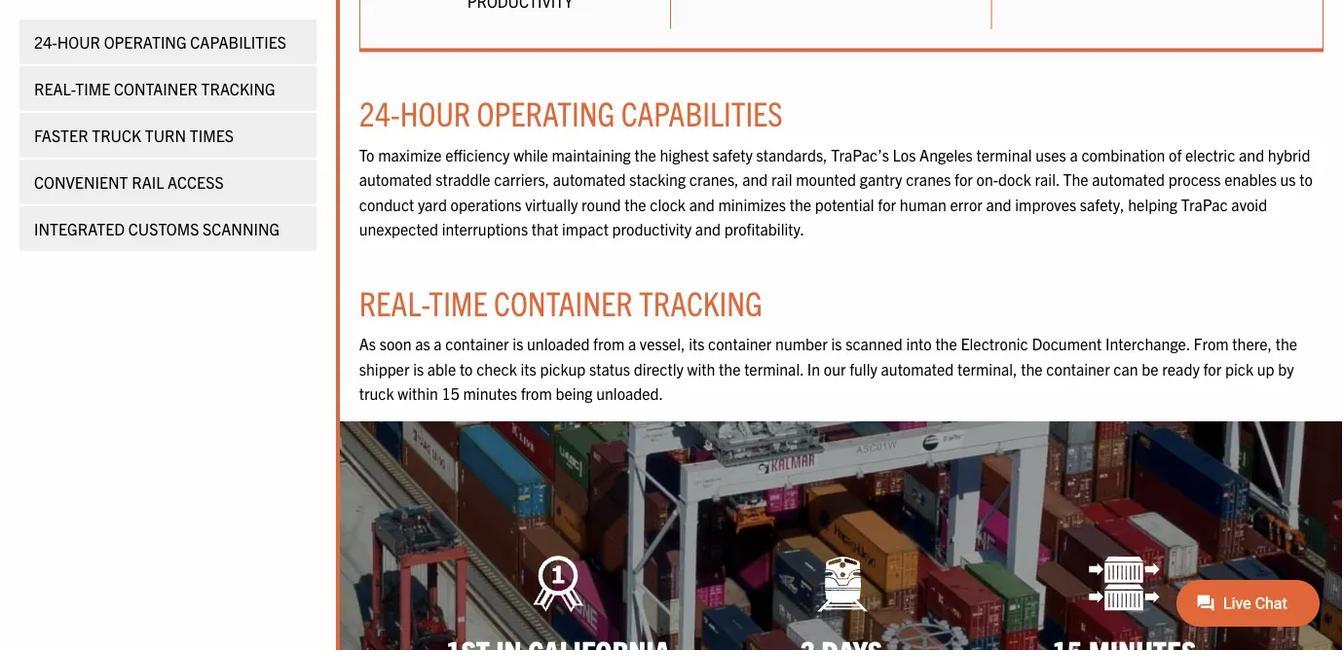 Task type: locate. For each thing, give the bounding box(es) containing it.
minimizes
[[719, 195, 786, 214]]

document
[[1032, 335, 1102, 354]]

real- up the faster at the left
[[34, 79, 75, 98]]

1 vertical spatial real-
[[359, 282, 429, 324]]

1 horizontal spatial is
[[513, 335, 524, 354]]

can
[[1114, 360, 1139, 379]]

productivity
[[613, 220, 692, 239]]

electric
[[1186, 145, 1236, 164]]

real-time container tracking
[[34, 79, 275, 98], [359, 282, 763, 324]]

from up status
[[594, 335, 625, 354]]

1 vertical spatial 24-
[[359, 92, 400, 134]]

is
[[513, 335, 524, 354], [832, 335, 843, 354], [413, 360, 424, 379]]

1 vertical spatial to
[[460, 360, 473, 379]]

1 horizontal spatial from
[[594, 335, 625, 354]]

1 horizontal spatial time
[[429, 282, 488, 324]]

0 horizontal spatial to
[[460, 360, 473, 379]]

to right "us"
[[1300, 170, 1314, 189]]

its right 'check' in the bottom of the page
[[521, 360, 537, 379]]

time up as
[[429, 282, 488, 324]]

automated
[[359, 170, 432, 189], [553, 170, 626, 189], [1093, 170, 1166, 189], [882, 360, 954, 379]]

within
[[398, 384, 438, 404]]

our
[[824, 360, 846, 379]]

0 horizontal spatial is
[[413, 360, 424, 379]]

capabilities
[[190, 32, 287, 52], [621, 92, 783, 134]]

operating up while
[[477, 92, 615, 134]]

there,
[[1233, 335, 1273, 354]]

soon
[[380, 335, 412, 354]]

from down pickup
[[521, 384, 552, 404]]

1 horizontal spatial capabilities
[[621, 92, 783, 134]]

operating up 'real-time container tracking' link
[[104, 32, 187, 52]]

1 horizontal spatial real-
[[359, 282, 429, 324]]

real-
[[34, 79, 75, 98], [359, 282, 429, 324]]

enables
[[1225, 170, 1278, 189]]

hour up the faster at the left
[[57, 32, 100, 52]]

container up turn
[[114, 79, 198, 98]]

0 vertical spatial operating
[[104, 32, 187, 52]]

automated down combination
[[1093, 170, 1166, 189]]

1 vertical spatial container
[[494, 282, 633, 324]]

carriers,
[[494, 170, 550, 189]]

access
[[168, 172, 224, 192]]

1 horizontal spatial operating
[[477, 92, 615, 134]]

real-time container tracking up the unloaded on the left bottom
[[359, 282, 763, 324]]

truck
[[92, 126, 141, 145]]

be
[[1142, 360, 1159, 379]]

automated down the into
[[882, 360, 954, 379]]

1 vertical spatial capabilities
[[621, 92, 783, 134]]

0 vertical spatial to
[[1300, 170, 1314, 189]]

that
[[532, 220, 559, 239]]

0 horizontal spatial operating
[[104, 32, 187, 52]]

the down document
[[1022, 360, 1043, 379]]

0 vertical spatial 24-hour operating capabilities
[[34, 32, 287, 52]]

0 vertical spatial capabilities
[[190, 32, 287, 52]]

0 vertical spatial from
[[594, 335, 625, 354]]

for down gantry
[[878, 195, 897, 214]]

pickup
[[540, 360, 586, 379]]

1 vertical spatial 24-hour operating capabilities
[[359, 92, 783, 134]]

tracking up vessel,
[[639, 282, 763, 324]]

unexpected
[[359, 220, 439, 239]]

is up 'check' in the bottom of the page
[[513, 335, 524, 354]]

a left vessel,
[[628, 335, 637, 354]]

and
[[1240, 145, 1265, 164], [743, 170, 768, 189], [690, 195, 715, 214], [987, 195, 1012, 214], [696, 220, 721, 239]]

a right as
[[434, 335, 442, 354]]

avoid
[[1232, 195, 1268, 214]]

hour up maximize
[[400, 92, 471, 134]]

1 horizontal spatial 24-
[[359, 92, 400, 134]]

angeles
[[920, 145, 973, 164]]

a inside to maximize efficiency while maintaining the highest safety standards, trapac's los angeles terminal uses a combination of electric and hybrid automated straddle carriers, automated stacking cranes, and rail mounted gantry cranes for on-dock rail. the automated process enables us to conduct yard operations virtually round the clock and minimizes the potential for human error and improves safety, helping trapac avoid unexpected interruptions that impact productivity and profitability.
[[1070, 145, 1079, 164]]

shipper
[[359, 360, 410, 379]]

maintaining
[[552, 145, 631, 164]]

0 vertical spatial hour
[[57, 32, 100, 52]]

uses
[[1036, 145, 1067, 164]]

as
[[415, 335, 430, 354]]

time up truck
[[75, 79, 110, 98]]

capabilities up highest
[[621, 92, 783, 134]]

1 vertical spatial operating
[[477, 92, 615, 134]]

rail
[[132, 172, 164, 192]]

1 horizontal spatial for
[[955, 170, 973, 189]]

convenient rail access
[[34, 172, 224, 192]]

operations
[[451, 195, 522, 214]]

capabilities up 'real-time container tracking' link
[[190, 32, 287, 52]]

for down from
[[1204, 360, 1222, 379]]

0 horizontal spatial capabilities
[[190, 32, 287, 52]]

container
[[114, 79, 198, 98], [494, 282, 633, 324]]

improves
[[1016, 195, 1077, 214]]

1 vertical spatial for
[[878, 195, 897, 214]]

0 horizontal spatial container
[[446, 335, 509, 354]]

2 horizontal spatial container
[[1047, 360, 1111, 379]]

0 horizontal spatial 24-hour operating capabilities
[[34, 32, 287, 52]]

the down rail
[[790, 195, 812, 214]]

to inside as soon as a container is unloaded from a vessel, its container number is scanned into the electronic document interchange. from there, the shipper is able to check its pickup status directly with the terminal. in our fully automated terminal, the container can be ready for pick up by truck within 15 minutes from being unloaded.
[[460, 360, 473, 379]]

1 horizontal spatial tracking
[[639, 282, 763, 324]]

us
[[1281, 170, 1297, 189]]

0 vertical spatial 24-
[[34, 32, 57, 52]]

while
[[514, 145, 549, 164]]

is left able
[[413, 360, 424, 379]]

1 vertical spatial real-time container tracking
[[359, 282, 763, 324]]

tracking
[[201, 79, 275, 98], [639, 282, 763, 324]]

2 horizontal spatial for
[[1204, 360, 1222, 379]]

potential
[[815, 195, 875, 214]]

interruptions
[[442, 220, 528, 239]]

faster truck turn times link
[[19, 113, 316, 158]]

to right able
[[460, 360, 473, 379]]

yard
[[418, 195, 447, 214]]

24-hour operating capabilities
[[34, 32, 287, 52], [359, 92, 783, 134]]

its up the with
[[689, 335, 705, 354]]

conduct
[[359, 195, 414, 214]]

mounted
[[796, 170, 857, 189]]

for inside as soon as a container is unloaded from a vessel, its container number is scanned into the electronic document interchange. from there, the shipper is able to check its pickup status directly with the terminal. in our fully automated terminal, the container can be ready for pick up by truck within 15 minutes from being unloaded.
[[1204, 360, 1222, 379]]

for
[[955, 170, 973, 189], [878, 195, 897, 214], [1204, 360, 1222, 379]]

real- up soon
[[359, 282, 429, 324]]

with
[[688, 360, 716, 379]]

a right uses
[[1070, 145, 1079, 164]]

unloaded.
[[597, 384, 664, 404]]

electronic
[[961, 335, 1029, 354]]

faster
[[34, 126, 88, 145]]

1 vertical spatial from
[[521, 384, 552, 404]]

0 horizontal spatial real-
[[34, 79, 75, 98]]

integrated customs scanning link
[[19, 207, 316, 251]]

the right the with
[[719, 360, 741, 379]]

integrated
[[34, 219, 125, 239]]

real-time container tracking up turn
[[34, 79, 275, 98]]

real-time container tracking link
[[19, 66, 316, 111]]

24-hour operating capabilities up 'maintaining'
[[359, 92, 783, 134]]

0 vertical spatial for
[[955, 170, 973, 189]]

stacking
[[630, 170, 686, 189]]

scanned
[[846, 335, 903, 354]]

2 horizontal spatial a
[[1070, 145, 1079, 164]]

pick
[[1226, 360, 1254, 379]]

0 horizontal spatial tracking
[[201, 79, 275, 98]]

1 vertical spatial its
[[521, 360, 537, 379]]

from
[[1194, 335, 1230, 354]]

0 horizontal spatial a
[[434, 335, 442, 354]]

integrated customs scanning
[[34, 219, 280, 239]]

1 vertical spatial hour
[[400, 92, 471, 134]]

container up 'check' in the bottom of the page
[[446, 335, 509, 354]]

1 horizontal spatial real-time container tracking
[[359, 282, 763, 324]]

customs
[[128, 219, 199, 239]]

terminal.
[[745, 360, 804, 379]]

0 horizontal spatial 24-
[[34, 32, 57, 52]]

1 horizontal spatial container
[[494, 282, 633, 324]]

container up terminal.
[[709, 335, 772, 354]]

the up productivity
[[625, 195, 647, 214]]

1 horizontal spatial to
[[1300, 170, 1314, 189]]

0 vertical spatial real-time container tracking
[[34, 79, 275, 98]]

straddle
[[436, 170, 491, 189]]

2 vertical spatial for
[[1204, 360, 1222, 379]]

0 horizontal spatial its
[[521, 360, 537, 379]]

gantry
[[860, 170, 903, 189]]

the
[[635, 145, 657, 164], [625, 195, 647, 214], [790, 195, 812, 214], [936, 335, 958, 354], [1276, 335, 1298, 354], [719, 360, 741, 379], [1022, 360, 1043, 379]]

for left "on-"
[[955, 170, 973, 189]]

is up 'our' in the bottom right of the page
[[832, 335, 843, 354]]

0 vertical spatial real-
[[34, 79, 75, 98]]

0 horizontal spatial real-time container tracking
[[34, 79, 275, 98]]

tracking up times
[[201, 79, 275, 98]]

0 vertical spatial time
[[75, 79, 110, 98]]

human
[[900, 195, 947, 214]]

cranes,
[[690, 170, 739, 189]]

container down document
[[1047, 360, 1111, 379]]

24-hour operating capabilities up 'real-time container tracking' link
[[34, 32, 287, 52]]

check
[[477, 360, 517, 379]]

container up the unloaded on the left bottom
[[494, 282, 633, 324]]

0 horizontal spatial container
[[114, 79, 198, 98]]

0 horizontal spatial time
[[75, 79, 110, 98]]

24-
[[34, 32, 57, 52], [359, 92, 400, 134]]

hour
[[57, 32, 100, 52], [400, 92, 471, 134]]

directly
[[634, 360, 684, 379]]

its
[[689, 335, 705, 354], [521, 360, 537, 379]]

24- up to
[[359, 92, 400, 134]]

1 horizontal spatial its
[[689, 335, 705, 354]]

the up the stacking
[[635, 145, 657, 164]]

operating
[[104, 32, 187, 52], [477, 92, 615, 134]]

24- up the faster at the left
[[34, 32, 57, 52]]

2 horizontal spatial is
[[832, 335, 843, 354]]



Task type: vqa. For each thing, say whether or not it's contained in the screenshot.
the top Hour
yes



Task type: describe. For each thing, give the bounding box(es) containing it.
safety
[[713, 145, 753, 164]]

on-
[[977, 170, 999, 189]]

dock
[[999, 170, 1032, 189]]

0 vertical spatial tracking
[[201, 79, 275, 98]]

to
[[359, 145, 375, 164]]

impact
[[562, 220, 609, 239]]

24-hour operating capabilities inside 24-hour operating capabilities link
[[34, 32, 287, 52]]

fully
[[850, 360, 878, 379]]

the
[[1064, 170, 1089, 189]]

real- inside 'real-time container tracking' link
[[34, 79, 75, 98]]

1 vertical spatial time
[[429, 282, 488, 324]]

terminal
[[977, 145, 1033, 164]]

process
[[1169, 170, 1222, 189]]

maximize
[[378, 145, 442, 164]]

by
[[1279, 360, 1295, 379]]

number
[[776, 335, 828, 354]]

hybrid
[[1269, 145, 1311, 164]]

0 vertical spatial its
[[689, 335, 705, 354]]

automated up conduct
[[359, 170, 432, 189]]

highest
[[660, 145, 709, 164]]

profitability.
[[725, 220, 805, 239]]

safety,
[[1081, 195, 1125, 214]]

terminal,
[[958, 360, 1018, 379]]

rail
[[772, 170, 793, 189]]

convenient
[[34, 172, 128, 192]]

to inside to maximize efficiency while maintaining the highest safety standards, trapac's los angeles terminal uses a combination of electric and hybrid automated straddle carriers, automated stacking cranes, and rail mounted gantry cranes for on-dock rail. the automated process enables us to conduct yard operations virtually round the clock and minimizes the potential for human error and improves safety, helping trapac avoid unexpected interruptions that impact productivity and profitability.
[[1300, 170, 1314, 189]]

operating inside 24-hour operating capabilities link
[[104, 32, 187, 52]]

as
[[359, 335, 376, 354]]

as soon as a container is unloaded from a vessel, its container number is scanned into the electronic document interchange. from there, the shipper is able to check its pickup status directly with the terminal. in our fully automated terminal, the container can be ready for pick up by truck within 15 minutes from being unloaded.
[[359, 335, 1298, 404]]

unloaded
[[527, 335, 590, 354]]

virtually
[[525, 195, 578, 214]]

error
[[951, 195, 983, 214]]

being
[[556, 384, 593, 404]]

clock
[[650, 195, 686, 214]]

of
[[1170, 145, 1182, 164]]

turn
[[145, 126, 186, 145]]

interchange.
[[1106, 335, 1191, 354]]

round
[[582, 195, 621, 214]]

1 horizontal spatial container
[[709, 335, 772, 354]]

0 horizontal spatial hour
[[57, 32, 100, 52]]

capabilities inside 24-hour operating capabilities link
[[190, 32, 287, 52]]

1 vertical spatial tracking
[[639, 282, 763, 324]]

trapac
[[1182, 195, 1229, 214]]

0 horizontal spatial for
[[878, 195, 897, 214]]

in
[[808, 360, 821, 379]]

times
[[190, 126, 234, 145]]

minutes
[[463, 384, 517, 404]]

trapac's
[[832, 145, 890, 164]]

24-hour operating capabilities link
[[19, 19, 316, 64]]

truck
[[359, 384, 394, 404]]

ready
[[1163, 360, 1200, 379]]

combination
[[1082, 145, 1166, 164]]

automated down 'maintaining'
[[553, 170, 626, 189]]

rail.
[[1035, 170, 1060, 189]]

standards,
[[757, 145, 828, 164]]

vessel,
[[640, 335, 686, 354]]

convenient rail access link
[[19, 160, 316, 205]]

automated inside as soon as a container is unloaded from a vessel, its container number is scanned into the electronic document interchange. from there, the shipper is able to check its pickup status directly with the terminal. in our fully automated terminal, the container can be ready for pick up by truck within 15 minutes from being unloaded.
[[882, 360, 954, 379]]

status
[[590, 360, 630, 379]]

scanning
[[203, 219, 280, 239]]

to maximize efficiency while maintaining the highest safety standards, trapac's los angeles terminal uses a combination of electric and hybrid automated straddle carriers, automated stacking cranes, and rail mounted gantry cranes for on-dock rail. the automated process enables us to conduct yard operations virtually round the clock and minimizes the potential for human error and improves safety, helping trapac avoid unexpected interruptions that impact productivity and profitability.
[[359, 145, 1314, 239]]

efficiency
[[446, 145, 510, 164]]

helping
[[1129, 195, 1178, 214]]

0 vertical spatial container
[[114, 79, 198, 98]]

the right the into
[[936, 335, 958, 354]]

0 horizontal spatial from
[[521, 384, 552, 404]]

faster truck turn times
[[34, 126, 234, 145]]

into
[[907, 335, 932, 354]]

1 horizontal spatial hour
[[400, 92, 471, 134]]

the up by
[[1276, 335, 1298, 354]]

able
[[428, 360, 456, 379]]

1 horizontal spatial a
[[628, 335, 637, 354]]

up
[[1258, 360, 1275, 379]]

1 horizontal spatial 24-hour operating capabilities
[[359, 92, 783, 134]]



